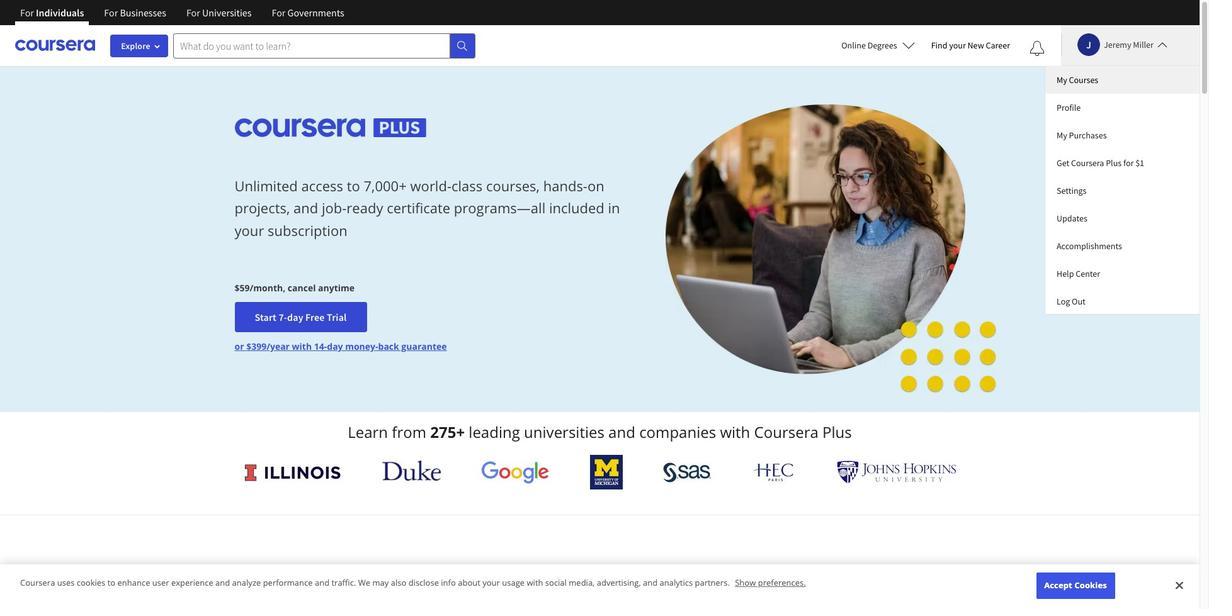 Task type: locate. For each thing, give the bounding box(es) containing it.
companies
[[640, 422, 716, 443]]

out
[[1072, 296, 1086, 307]]

plus
[[1106, 157, 1122, 169], [823, 422, 852, 443], [741, 559, 780, 586]]

0 vertical spatial day
[[287, 311, 303, 324]]

disclose
[[409, 578, 439, 589]]

None search field
[[173, 33, 476, 58]]

2 my from the top
[[1057, 130, 1068, 141]]

1 horizontal spatial in
[[608, 199, 620, 218]]

my for my courses
[[1057, 74, 1068, 86]]

online
[[842, 40, 866, 51]]

for left businesses
[[104, 6, 118, 19]]

j
[[1087, 38, 1092, 51]]

career
[[547, 559, 605, 586]]

programs—all
[[454, 199, 546, 218]]

1 vertical spatial in
[[480, 559, 497, 586]]

accept cookies button
[[1037, 574, 1115, 600]]

advertising,
[[597, 578, 641, 589]]

updates link
[[1046, 205, 1200, 232]]

certificate
[[387, 199, 451, 218]]

leading
[[469, 422, 520, 443]]

and inside unlimited access to 7,000+ world-class courses, hands-on projects, and job-ready certificate programs—all included in your subscription
[[294, 199, 318, 218]]

0 vertical spatial to
[[347, 177, 360, 195]]

$59 /month, cancel anytime
[[235, 282, 355, 294]]

updates
[[1057, 213, 1088, 224]]

my purchases
[[1057, 130, 1107, 141]]

about
[[458, 578, 481, 589]]

and up university of michigan image
[[609, 422, 636, 443]]

show
[[735, 578, 756, 589]]

experience
[[171, 578, 213, 589]]

job-
[[322, 199, 347, 218]]

your down projects,
[[235, 221, 264, 240]]

help center image
[[1167, 577, 1182, 592]]

online degrees button
[[832, 31, 925, 59]]

find your new career link
[[925, 38, 1017, 54]]

with
[[292, 341, 312, 353], [720, 422, 751, 443], [610, 559, 651, 586], [527, 578, 543, 589]]

explore
[[121, 40, 150, 52]]

7-
[[279, 311, 287, 324]]

2 for from the left
[[104, 6, 118, 19]]

my inside 'link'
[[1057, 130, 1068, 141]]

for
[[20, 6, 34, 19], [104, 6, 118, 19], [186, 6, 200, 19], [272, 6, 286, 19]]

0 vertical spatial plus
[[1106, 157, 1122, 169]]

with right 'companies'
[[720, 422, 751, 443]]

1 vertical spatial my
[[1057, 130, 1068, 141]]

your left social
[[501, 559, 543, 586]]

center
[[1076, 268, 1101, 280]]

in right included
[[608, 199, 620, 218]]

3 for from the left
[[186, 6, 200, 19]]

for left governments
[[272, 6, 286, 19]]

courses
[[1069, 74, 1099, 86]]

online degrees
[[842, 40, 897, 51]]

with left 14-
[[292, 341, 312, 353]]

coursera inside privacy 'alert dialog'
[[20, 578, 55, 589]]

settings link
[[1046, 177, 1200, 205]]

for left individuals
[[20, 6, 34, 19]]

and up subscription
[[294, 199, 318, 218]]

for for universities
[[186, 6, 200, 19]]

to
[[347, 177, 360, 195], [108, 578, 115, 589]]

/month,
[[250, 282, 286, 294]]

1 vertical spatial to
[[108, 578, 115, 589]]

menu
[[1046, 66, 1200, 314]]

uses
[[57, 578, 75, 589]]

$399
[[246, 341, 267, 353]]

your inside unlimited access to 7,000+ world-class courses, hands-on projects, and job-ready certificate programs—all included in your subscription
[[235, 221, 264, 240]]

to inside privacy 'alert dialog'
[[108, 578, 115, 589]]

0 horizontal spatial day
[[287, 311, 303, 324]]

1 horizontal spatial to
[[347, 177, 360, 195]]

0 horizontal spatial to
[[108, 578, 115, 589]]

included
[[549, 199, 605, 218]]

my courses link
[[1046, 66, 1200, 94]]

your right 'about'
[[483, 578, 500, 589]]

menu containing my courses
[[1046, 66, 1200, 314]]

your
[[949, 40, 966, 51], [235, 221, 264, 240], [501, 559, 543, 586], [483, 578, 500, 589]]

0 vertical spatial in
[[608, 199, 620, 218]]

1 horizontal spatial day
[[327, 341, 343, 353]]

my left courses
[[1057, 74, 1068, 86]]

0 vertical spatial my
[[1057, 74, 1068, 86]]

log out button
[[1046, 288, 1200, 314]]

$1
[[1136, 157, 1145, 169]]

access
[[301, 177, 343, 195]]

learn from 275+ leading universities and companies with coursera plus
[[348, 422, 852, 443]]

cookies
[[77, 578, 105, 589]]

accomplishments
[[1057, 241, 1123, 252]]

start
[[255, 311, 277, 324]]

duke university image
[[382, 461, 441, 481]]

for for governments
[[272, 6, 286, 19]]

money-
[[345, 341, 378, 353]]

get coursera plus for $1
[[1057, 157, 1145, 169]]

university of illinois at urbana-champaign image
[[243, 463, 342, 483]]

2 horizontal spatial plus
[[1106, 157, 1122, 169]]

$59
[[235, 282, 250, 294]]

show notifications image
[[1030, 41, 1045, 56]]

2 vertical spatial plus
[[741, 559, 780, 586]]

individuals
[[36, 6, 84, 19]]

1 horizontal spatial plus
[[823, 422, 852, 443]]

help center
[[1057, 268, 1101, 280]]

hec paris image
[[752, 460, 796, 486]]

in left usage
[[480, 559, 497, 586]]

my for my purchases
[[1057, 130, 1068, 141]]

analytics
[[660, 578, 693, 589]]

my
[[1057, 74, 1068, 86], [1057, 130, 1068, 141]]

subscription
[[268, 221, 348, 240]]

jeremy
[[1104, 39, 1132, 50]]

get coursera plus for $1 link
[[1046, 149, 1200, 177]]

coursera
[[1072, 157, 1105, 169], [754, 422, 819, 443], [655, 559, 737, 586], [20, 578, 55, 589]]

universities
[[524, 422, 605, 443]]

may
[[373, 578, 389, 589]]

with left social
[[527, 578, 543, 589]]

find
[[931, 40, 948, 51]]

start 7-day free trial button
[[235, 303, 367, 333]]

to right 'cookies'
[[108, 578, 115, 589]]

from
[[392, 422, 427, 443]]

for left universities
[[186, 6, 200, 19]]

banner navigation
[[10, 0, 354, 35]]

day left money-
[[327, 341, 343, 353]]

my courses
[[1057, 74, 1099, 86]]

275+
[[430, 422, 465, 443]]

purchases
[[1069, 130, 1107, 141]]

1 for from the left
[[20, 6, 34, 19]]

start 7-day free trial
[[255, 311, 347, 324]]

my left the purchases
[[1057, 130, 1068, 141]]

day left free
[[287, 311, 303, 324]]

preferences.
[[758, 578, 806, 589]]

ready
[[347, 199, 383, 218]]

social
[[545, 578, 567, 589]]

4 for from the left
[[272, 6, 286, 19]]

1 my from the top
[[1057, 74, 1068, 86]]

career
[[986, 40, 1010, 51]]

to up ready at top left
[[347, 177, 360, 195]]



Task type: describe. For each thing, give the bounding box(es) containing it.
for individuals
[[20, 6, 84, 19]]

and left "analytics"
[[643, 578, 658, 589]]

invest
[[420, 559, 475, 586]]

degrees
[[868, 40, 897, 51]]

to inside unlimited access to 7,000+ world-class courses, hands-on projects, and job-ready certificate programs—all included in your subscription
[[347, 177, 360, 195]]

unlimited access to 7,000+ world-class courses, hands-on projects, and job-ready certificate programs—all included in your subscription
[[235, 177, 620, 240]]

for
[[1124, 157, 1134, 169]]

traffic.
[[332, 578, 356, 589]]

log out
[[1057, 296, 1086, 307]]

also
[[391, 578, 407, 589]]

accomplishments link
[[1046, 232, 1200, 260]]

help
[[1057, 268, 1074, 280]]

for governments
[[272, 6, 344, 19]]

for universities
[[186, 6, 252, 19]]

coursera image
[[15, 35, 95, 56]]

my purchases link
[[1046, 122, 1200, 149]]

14-
[[314, 341, 327, 353]]

johns hopkins university image
[[837, 461, 957, 484]]

courses,
[[486, 177, 540, 195]]

enhance
[[117, 578, 150, 589]]

world-
[[410, 177, 452, 195]]

7,000+
[[364, 177, 407, 195]]

coursera inside get coursera plus for $1 link
[[1072, 157, 1105, 169]]

free
[[306, 311, 325, 324]]

settings
[[1057, 185, 1087, 197]]

projects,
[[235, 199, 290, 218]]

hands-
[[543, 177, 588, 195]]

coursera uses cookies to enhance user experience and analyze performance and traffic. we may also disclose info about your usage with social media, advertising, and analytics partners. show preferences.
[[20, 578, 806, 589]]

sas image
[[664, 463, 711, 483]]

and left analyze
[[215, 578, 230, 589]]

trial
[[327, 311, 347, 324]]

cookies
[[1075, 580, 1107, 592]]

show preferences. link
[[735, 578, 806, 589]]

class
[[452, 177, 483, 195]]

performance
[[263, 578, 313, 589]]

accept cookies
[[1045, 580, 1107, 592]]

learn
[[348, 422, 388, 443]]

usage
[[502, 578, 525, 589]]

jeremy miller
[[1104, 39, 1154, 50]]

info
[[441, 578, 456, 589]]

unlimited
[[235, 177, 298, 195]]

help center link
[[1046, 260, 1200, 288]]

new
[[968, 40, 984, 51]]

media,
[[569, 578, 595, 589]]

university of michigan image
[[590, 455, 623, 490]]

back
[[378, 341, 399, 353]]

universities
[[202, 6, 252, 19]]

google image
[[481, 461, 549, 484]]

coursera plus image
[[235, 118, 426, 137]]

guarantee
[[402, 341, 447, 353]]

we
[[358, 578, 370, 589]]

for for individuals
[[20, 6, 34, 19]]

in inside unlimited access to 7,000+ world-class courses, hands-on projects, and job-ready certificate programs—all included in your subscription
[[608, 199, 620, 218]]

/year
[[267, 341, 290, 353]]

or
[[235, 341, 244, 353]]

profile link
[[1046, 94, 1200, 122]]

your right the find
[[949, 40, 966, 51]]

find your new career
[[931, 40, 1010, 51]]

1 vertical spatial day
[[327, 341, 343, 353]]

plus inside menu
[[1106, 157, 1122, 169]]

governments
[[288, 6, 344, 19]]

privacy alert dialog
[[0, 565, 1200, 610]]

What do you want to learn? text field
[[173, 33, 450, 58]]

explore button
[[110, 35, 168, 57]]

profile
[[1057, 102, 1081, 113]]

1 vertical spatial plus
[[823, 422, 852, 443]]

or $399 /year with 14-day money-back guarantee
[[235, 341, 447, 353]]

partners.
[[695, 578, 730, 589]]

get
[[1057, 157, 1070, 169]]

0 horizontal spatial plus
[[741, 559, 780, 586]]

with left "analytics"
[[610, 559, 651, 586]]

accept
[[1045, 580, 1073, 592]]

day inside button
[[287, 311, 303, 324]]

with inside privacy 'alert dialog'
[[527, 578, 543, 589]]

for businesses
[[104, 6, 166, 19]]

businesses
[[120, 6, 166, 19]]

on
[[588, 177, 605, 195]]

user
[[152, 578, 169, 589]]

your inside privacy 'alert dialog'
[[483, 578, 500, 589]]

miller
[[1133, 39, 1154, 50]]

anytime
[[318, 282, 355, 294]]

analyze
[[232, 578, 261, 589]]

0 horizontal spatial in
[[480, 559, 497, 586]]

and left traffic.
[[315, 578, 330, 589]]

for for businesses
[[104, 6, 118, 19]]



Task type: vqa. For each thing, say whether or not it's contained in the screenshot.
Find your New Career
yes



